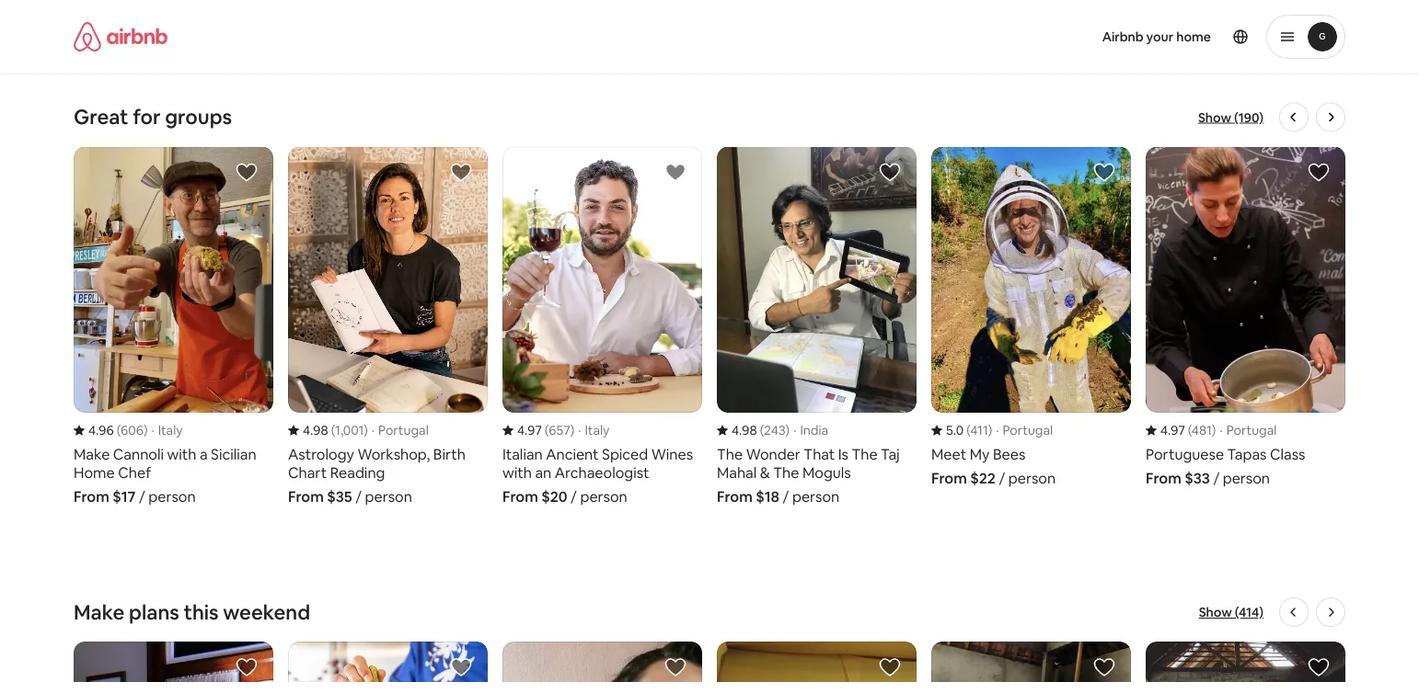 Task type: describe. For each thing, give the bounding box(es) containing it.
show (190) link
[[1198, 109, 1264, 127]]

) for from $20
[[570, 423, 574, 439]]

4.98 ( 1,001 )
[[303, 423, 368, 439]]

/ for from $17
[[139, 488, 145, 507]]

· india
[[793, 423, 828, 439]]

india
[[800, 423, 828, 439]]

from for from $22 / person
[[931, 469, 967, 488]]

from for from $17 / person
[[74, 488, 109, 507]]

from for from $18 / person
[[717, 488, 753, 507]]

· italy for from $20
[[578, 423, 610, 439]]

481
[[1192, 423, 1212, 439]]

$33
[[1185, 469, 1210, 488]]

for
[[133, 105, 161, 131]]

( for $18
[[760, 423, 764, 439]]

from $20 / person
[[502, 488, 627, 507]]

meet my bees group
[[931, 147, 1131, 488]]

make cannoli with a sicilian home chef group
[[74, 147, 273, 507]]

4.98 ( 243 )
[[732, 423, 790, 439]]

· for $20
[[578, 423, 581, 439]]

( for $17
[[117, 423, 121, 439]]

great
[[74, 105, 128, 131]]

portugal for from $33 / person
[[1226, 423, 1277, 439]]

show for great for groups
[[1198, 110, 1231, 126]]

from $18 / person
[[717, 488, 839, 507]]

(414)
[[1235, 605, 1264, 622]]

from for from $35 / person
[[288, 488, 324, 507]]

from for from $33 / person
[[1146, 469, 1181, 488]]

your
[[1146, 29, 1174, 45]]

airbnb your home link
[[1091, 17, 1222, 56]]

· for $33
[[1220, 423, 1223, 439]]

portuguese tapas class group
[[1146, 147, 1345, 488]]

· for $22
[[996, 423, 999, 439]]

· italy for from $17
[[151, 423, 183, 439]]

4.97 ( 657 )
[[517, 423, 574, 439]]

) for from $33
[[1212, 423, 1216, 439]]

save this experience image inside the wonder that is the taj mahal & the moguls 'group'
[[879, 162, 901, 184]]

· portugal for from $33 / person
[[1220, 423, 1277, 439]]

this
[[184, 600, 219, 626]]

4.97 ( 481 )
[[1160, 423, 1216, 439]]

from $33 / person
[[1146, 469, 1270, 488]]

4.98 for $35
[[303, 423, 328, 439]]

· for $18
[[793, 423, 796, 439]]

4.97 for $20
[[517, 423, 542, 439]]

( for $35
[[331, 423, 335, 439]]

italy for from $17 / person
[[158, 423, 183, 439]]

portugal for from $35 / person
[[378, 423, 429, 439]]

italy for from $20 / person
[[585, 423, 610, 439]]

· portugal for from $22 / person
[[996, 423, 1053, 439]]

$35
[[327, 488, 352, 507]]

groups
[[165, 105, 232, 131]]

save this experience image inside italian ancient spiced wines with an archaeologist group
[[664, 162, 687, 184]]

from for from $20 / person
[[502, 488, 538, 507]]

( for $22
[[966, 423, 970, 439]]

( for $20
[[545, 423, 549, 439]]

weekend
[[223, 600, 310, 626]]

) for from $18
[[786, 423, 790, 439]]

show (414) link
[[1199, 604, 1264, 623]]

make
[[74, 600, 125, 626]]

airbnb
[[1102, 29, 1144, 45]]

· portugal for from $35 / person
[[372, 423, 429, 439]]

plans
[[129, 600, 179, 626]]



Task type: vqa. For each thing, say whether or not it's contained in the screenshot.


Task type: locate. For each thing, give the bounding box(es) containing it.
person for from $18 / person
[[792, 488, 839, 507]]

· portugal right 1,001
[[372, 423, 429, 439]]

/ inside astrology workshop, birth chart reading group
[[355, 488, 362, 507]]

2 ) from the left
[[364, 423, 368, 439]]

· right 1,001
[[372, 423, 375, 439]]

· portugal
[[372, 423, 429, 439], [996, 423, 1053, 439], [1220, 423, 1277, 439]]

show for make plans this weekend
[[1199, 605, 1232, 622]]

1 italy from the left
[[158, 423, 183, 439]]

2 · italy from the left
[[578, 423, 610, 439]]

0 horizontal spatial italy
[[158, 423, 183, 439]]

from left $22 at right bottom
[[931, 469, 967, 488]]

italian ancient spiced wines with an archaeologist group
[[502, 147, 702, 507]]

(
[[117, 423, 121, 439], [331, 423, 335, 439], [545, 423, 549, 439], [760, 423, 764, 439], [966, 423, 970, 439], [1188, 423, 1192, 439]]

from inside the make cannoli with a sicilian home chef group
[[74, 488, 109, 507]]

save this experience image inside portuguese tapas class group
[[1308, 162, 1330, 184]]

3 portugal from the left
[[1226, 423, 1277, 439]]

5 · from the left
[[996, 423, 999, 439]]

1 ( from the left
[[117, 423, 121, 439]]

4.97 for $33
[[1160, 423, 1185, 439]]

· portugal right 411
[[996, 423, 1053, 439]]

profile element
[[870, 0, 1345, 74]]

/ for from $18
[[783, 488, 789, 507]]

5 ( from the left
[[966, 423, 970, 439]]

from inside portuguese tapas class group
[[1146, 469, 1181, 488]]

1 ) from the left
[[143, 423, 148, 439]]

4.98
[[303, 423, 328, 439], [732, 423, 757, 439]]

· right 481
[[1220, 423, 1223, 439]]

2 horizontal spatial · portugal
[[1220, 423, 1277, 439]]

4 · from the left
[[793, 423, 796, 439]]

italy right 606
[[158, 423, 183, 439]]

· inside the make cannoli with a sicilian home chef group
[[151, 423, 154, 439]]

from left '$35'
[[288, 488, 324, 507]]

0 horizontal spatial 4.97
[[517, 423, 542, 439]]

1 4.97 from the left
[[517, 423, 542, 439]]

portugal for from $22 / person
[[1003, 423, 1053, 439]]

italy
[[158, 423, 183, 439], [585, 423, 610, 439]]

from
[[931, 469, 967, 488], [1146, 469, 1181, 488], [74, 488, 109, 507], [288, 488, 324, 507], [502, 488, 538, 507], [717, 488, 753, 507]]

from inside the wonder that is the taj mahal & the moguls 'group'
[[717, 488, 753, 507]]

1 horizontal spatial 4.98
[[732, 423, 757, 439]]

· inside italian ancient spiced wines with an archaeologist group
[[578, 423, 581, 439]]

0 horizontal spatial 4.98
[[303, 423, 328, 439]]

(190)
[[1234, 110, 1264, 126]]

rating 4.96 out of 5; 606 reviews image
[[74, 423, 148, 439]]

5 ) from the left
[[988, 423, 992, 439]]

( inside italian ancient spiced wines with an archaeologist group
[[545, 423, 549, 439]]

0 horizontal spatial · portugal
[[372, 423, 429, 439]]

3 · from the left
[[578, 423, 581, 439]]

rating 5.0 out of 5; 411 reviews image
[[931, 423, 992, 439]]

show
[[1198, 110, 1231, 126], [1199, 605, 1232, 622]]

/ right $33
[[1213, 469, 1220, 488]]

from left $18 at the right bottom of page
[[717, 488, 753, 507]]

person for from $20 / person
[[580, 488, 627, 507]]

1 4.98 from the left
[[303, 423, 328, 439]]

· italy inside italian ancient spiced wines with an archaeologist group
[[578, 423, 610, 439]]

portugal right 411
[[1003, 423, 1053, 439]]

( up $33
[[1188, 423, 1192, 439]]

657
[[549, 423, 570, 439]]

· left india
[[793, 423, 796, 439]]

2 4.98 from the left
[[732, 423, 757, 439]]

portugal
[[378, 423, 429, 439], [1003, 423, 1053, 439], [1226, 423, 1277, 439]]

) for from $22
[[988, 423, 992, 439]]

( inside astrology workshop, birth chart reading group
[[331, 423, 335, 439]]

0 horizontal spatial portugal
[[378, 423, 429, 439]]

2 ( from the left
[[331, 423, 335, 439]]

person right "$17"
[[148, 488, 196, 507]]

$18
[[756, 488, 780, 507]]

· right 657
[[578, 423, 581, 439]]

) for from $35
[[364, 423, 368, 439]]

from left $20
[[502, 488, 538, 507]]

airbnb your home
[[1102, 29, 1211, 45]]

4.97
[[517, 423, 542, 439], [1160, 423, 1185, 439]]

· inside portuguese tapas class group
[[1220, 423, 1223, 439]]

portugal inside meet my bees group
[[1003, 423, 1053, 439]]

1 horizontal spatial · italy
[[578, 423, 610, 439]]

3 · portugal from the left
[[1220, 423, 1277, 439]]

person right $22 at right bottom
[[1008, 469, 1056, 488]]

/ right $20
[[571, 488, 577, 507]]

· inside meet my bees group
[[996, 423, 999, 439]]

)
[[143, 423, 148, 439], [364, 423, 368, 439], [570, 423, 574, 439], [786, 423, 790, 439], [988, 423, 992, 439], [1212, 423, 1216, 439]]

) left · india at the right bottom
[[786, 423, 790, 439]]

4.98 inside the wonder that is the taj mahal & the moguls 'group'
[[732, 423, 757, 439]]

2 portugal from the left
[[1003, 423, 1053, 439]]

) inside italian ancient spiced wines with an archaeologist group
[[570, 423, 574, 439]]

from inside astrology workshop, birth chart reading group
[[288, 488, 324, 507]]

1 · from the left
[[151, 423, 154, 439]]

( right 4.96
[[117, 423, 121, 439]]

1 · italy from the left
[[151, 423, 183, 439]]

4.97 left 481
[[1160, 423, 1185, 439]]

4.96 ( 606 )
[[88, 423, 148, 439]]

from $35 / person
[[288, 488, 412, 507]]

/ inside italian ancient spiced wines with an archaeologist group
[[571, 488, 577, 507]]

5.0 ( 411 )
[[946, 423, 992, 439]]

1 · portugal from the left
[[372, 423, 429, 439]]

from left "$17"
[[74, 488, 109, 507]]

( inside meet my bees group
[[966, 423, 970, 439]]

show (414)
[[1199, 605, 1264, 622]]

) right 4.96
[[143, 423, 148, 439]]

) for from $17
[[143, 423, 148, 439]]

show (190)
[[1198, 110, 1264, 126]]

1,001
[[335, 423, 364, 439]]

6 ) from the left
[[1212, 423, 1216, 439]]

0 horizontal spatial · italy
[[151, 423, 183, 439]]

from left $33
[[1146, 469, 1181, 488]]

· italy
[[151, 423, 183, 439], [578, 423, 610, 439]]

4.98 for $18
[[732, 423, 757, 439]]

5.0
[[946, 423, 964, 439]]

/ for from $35
[[355, 488, 362, 507]]

home
[[1176, 29, 1211, 45]]

( inside the make cannoli with a sicilian home chef group
[[117, 423, 121, 439]]

person for from $17 / person
[[148, 488, 196, 507]]

astrology workshop, birth chart reading group
[[288, 147, 488, 507]]

great for groups
[[74, 105, 232, 131]]

( inside the wonder that is the taj mahal & the moguls 'group'
[[760, 423, 764, 439]]

/ right $18 at the right bottom of page
[[783, 488, 789, 507]]

$22
[[970, 469, 996, 488]]

/ right $22 at right bottom
[[999, 469, 1005, 488]]

person inside meet my bees group
[[1008, 469, 1056, 488]]

2 italy from the left
[[585, 423, 610, 439]]

from $17 / person
[[74, 488, 196, 507]]

person for from $33 / person
[[1223, 469, 1270, 488]]

from inside italian ancient spiced wines with an archaeologist group
[[502, 488, 538, 507]]

person inside the wonder that is the taj mahal & the moguls 'group'
[[792, 488, 839, 507]]

person right $33
[[1223, 469, 1270, 488]]

2 horizontal spatial portugal
[[1226, 423, 1277, 439]]

/ inside the make cannoli with a sicilian home chef group
[[139, 488, 145, 507]]

411
[[970, 423, 988, 439]]

person for from $35 / person
[[365, 488, 412, 507]]

4.97 inside portuguese tapas class group
[[1160, 423, 1185, 439]]

) up from $33 / person
[[1212, 423, 1216, 439]]

show left (190)
[[1198, 110, 1231, 126]]

$20
[[541, 488, 567, 507]]

/ inside the wonder that is the taj mahal & the moguls 'group'
[[783, 488, 789, 507]]

4.98 inside astrology workshop, birth chart reading group
[[303, 423, 328, 439]]

0 vertical spatial show
[[1198, 110, 1231, 126]]

save this experience image
[[236, 162, 258, 184], [1308, 162, 1330, 184], [450, 658, 472, 680], [879, 658, 901, 680]]

( up '$35'
[[331, 423, 335, 439]]

4.98 left 1,001
[[303, 423, 328, 439]]

save this experience image
[[450, 162, 472, 184], [664, 162, 687, 184], [879, 162, 901, 184], [1093, 162, 1115, 184], [236, 658, 258, 680], [664, 658, 687, 680], [1093, 658, 1115, 680], [1308, 658, 1330, 680]]

person inside portuguese tapas class group
[[1223, 469, 1270, 488]]

) inside the make cannoli with a sicilian home chef group
[[143, 423, 148, 439]]

from $22 / person
[[931, 469, 1056, 488]]

rating 4.98 out of 5; 1,001 reviews image
[[288, 423, 368, 439]]

) inside the wonder that is the taj mahal & the moguls 'group'
[[786, 423, 790, 439]]

1 vertical spatial show
[[1199, 605, 1232, 622]]

rating 4.98 out of 5; 243 reviews image
[[717, 423, 790, 439]]

243
[[764, 423, 786, 439]]

italy right 657
[[585, 423, 610, 439]]

( up $20
[[545, 423, 549, 439]]

portugal inside astrology workshop, birth chart reading group
[[378, 423, 429, 439]]

/ inside portuguese tapas class group
[[1213, 469, 1220, 488]]

person inside italian ancient spiced wines with an archaeologist group
[[580, 488, 627, 507]]

2 · portugal from the left
[[996, 423, 1053, 439]]

·
[[151, 423, 154, 439], [372, 423, 375, 439], [578, 423, 581, 439], [793, 423, 796, 439], [996, 423, 999, 439], [1220, 423, 1223, 439]]

· right 606
[[151, 423, 154, 439]]

person right $18 at the right bottom of page
[[792, 488, 839, 507]]

( inside portuguese tapas class group
[[1188, 423, 1192, 439]]

· inside the wonder that is the taj mahal & the moguls 'group'
[[793, 423, 796, 439]]

4 ) from the left
[[786, 423, 790, 439]]

· italy inside the make cannoli with a sicilian home chef group
[[151, 423, 183, 439]]

portugal inside portuguese tapas class group
[[1226, 423, 1277, 439]]

1 horizontal spatial · portugal
[[996, 423, 1053, 439]]

· portugal inside astrology workshop, birth chart reading group
[[372, 423, 429, 439]]

· italy right 657
[[578, 423, 610, 439]]

from inside meet my bees group
[[931, 469, 967, 488]]

) inside portuguese tapas class group
[[1212, 423, 1216, 439]]

make plans this weekend
[[74, 600, 310, 626]]

rating 4.97 out of 5; 657 reviews image
[[502, 423, 574, 439]]

person for from $22 / person
[[1008, 469, 1056, 488]]

2 · from the left
[[372, 423, 375, 439]]

( for $33
[[1188, 423, 1192, 439]]

4.97 inside italian ancient spiced wines with an archaeologist group
[[517, 423, 542, 439]]

2 4.97 from the left
[[1160, 423, 1185, 439]]

· right 411
[[996, 423, 999, 439]]

1 portugal from the left
[[378, 423, 429, 439]]

· italy right 606
[[151, 423, 183, 439]]

/ right "$17"
[[139, 488, 145, 507]]

save this experience image inside meet my bees group
[[1093, 162, 1115, 184]]

/ for from $33
[[1213, 469, 1220, 488]]

/ right '$35'
[[355, 488, 362, 507]]

) up the from $20 / person
[[570, 423, 574, 439]]

· inside astrology workshop, birth chart reading group
[[372, 423, 375, 439]]

4.97 left 657
[[517, 423, 542, 439]]

show left (414)
[[1199, 605, 1232, 622]]

· portugal inside meet my bees group
[[996, 423, 1053, 439]]

/ for from $22
[[999, 469, 1005, 488]]

3 ) from the left
[[570, 423, 574, 439]]

person right $20
[[580, 488, 627, 507]]

4 ( from the left
[[760, 423, 764, 439]]

6 · from the left
[[1220, 423, 1223, 439]]

3 ( from the left
[[545, 423, 549, 439]]

1 horizontal spatial italy
[[585, 423, 610, 439]]

( right 5.0
[[966, 423, 970, 439]]

person inside the make cannoli with a sicilian home chef group
[[148, 488, 196, 507]]

the wonder that is the taj mahal & the moguls group
[[717, 147, 917, 507]]

606
[[121, 423, 143, 439]]

/ for from $20
[[571, 488, 577, 507]]

1 horizontal spatial 4.97
[[1160, 423, 1185, 439]]

) up from $35 / person
[[364, 423, 368, 439]]

4.96
[[88, 423, 114, 439]]

1 horizontal spatial portugal
[[1003, 423, 1053, 439]]

· portugal inside portuguese tapas class group
[[1220, 423, 1277, 439]]

· portugal right 481
[[1220, 423, 1277, 439]]

italy inside italian ancient spiced wines with an archaeologist group
[[585, 423, 610, 439]]

person right '$35'
[[365, 488, 412, 507]]

) inside meet my bees group
[[988, 423, 992, 439]]

$17
[[112, 488, 136, 507]]

save this experience image inside astrology workshop, birth chart reading group
[[450, 162, 472, 184]]

/
[[999, 469, 1005, 488], [1213, 469, 1220, 488], [139, 488, 145, 507], [355, 488, 362, 507], [571, 488, 577, 507], [783, 488, 789, 507]]

) right 5.0
[[988, 423, 992, 439]]

italy inside the make cannoli with a sicilian home chef group
[[158, 423, 183, 439]]

6 ( from the left
[[1188, 423, 1192, 439]]

· for $17
[[151, 423, 154, 439]]

person inside astrology workshop, birth chart reading group
[[365, 488, 412, 507]]

( left · india at the right bottom
[[760, 423, 764, 439]]

portugal right 1,001
[[378, 423, 429, 439]]

rating 4.97 out of 5; 481 reviews image
[[1146, 423, 1216, 439]]

4.98 left 243
[[732, 423, 757, 439]]

· for $35
[[372, 423, 375, 439]]

/ inside meet my bees group
[[999, 469, 1005, 488]]

person
[[1008, 469, 1056, 488], [1223, 469, 1270, 488], [148, 488, 196, 507], [365, 488, 412, 507], [580, 488, 627, 507], [792, 488, 839, 507]]

portugal right 481
[[1226, 423, 1277, 439]]

) inside astrology workshop, birth chart reading group
[[364, 423, 368, 439]]



